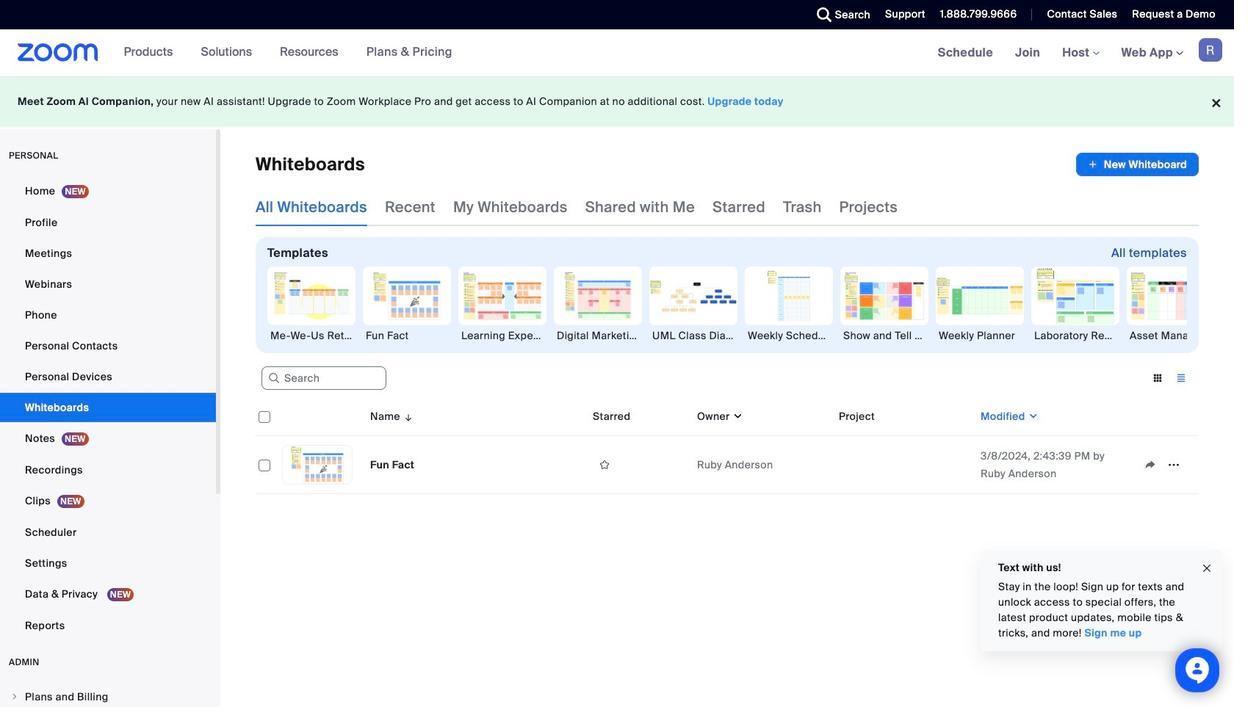 Task type: describe. For each thing, give the bounding box(es) containing it.
Search text field
[[262, 367, 387, 390]]

learning experience canvas element
[[459, 328, 547, 343]]

close image
[[1202, 560, 1213, 577]]

down image
[[730, 409, 744, 424]]

personal menu menu
[[0, 176, 216, 642]]

cell inside application
[[833, 437, 975, 495]]

thumbnail of fun fact image
[[283, 446, 352, 484]]

1 vertical spatial application
[[256, 398, 1199, 495]]

right image
[[10, 693, 19, 702]]

me-we-us retrospective element
[[267, 328, 356, 343]]

digital marketing canvas element
[[554, 328, 642, 343]]

weekly planner element
[[936, 328, 1024, 343]]

product information navigation
[[113, 29, 464, 76]]

0 vertical spatial fun fact element
[[363, 328, 451, 343]]

list mode, selected image
[[1170, 372, 1193, 385]]



Task type: vqa. For each thing, say whether or not it's contained in the screenshot.
Close 'image'
yes



Task type: locate. For each thing, give the bounding box(es) containing it.
cell
[[833, 437, 975, 495]]

menu item
[[0, 683, 216, 708]]

show and tell with a twist element
[[841, 328, 929, 343]]

asset management element
[[1127, 328, 1215, 343]]

tabs of all whiteboard page tab list
[[256, 188, 898, 226]]

banner
[[0, 29, 1235, 77]]

0 vertical spatial application
[[1076, 153, 1199, 176]]

footer
[[0, 76, 1235, 127]]

weekly schedule element
[[745, 328, 833, 343]]

application
[[1076, 153, 1199, 176], [256, 398, 1199, 495]]

uml class diagram element
[[650, 328, 738, 343]]

add image
[[1088, 157, 1099, 172]]

meetings navigation
[[927, 29, 1235, 77]]

fun fact element
[[363, 328, 451, 343], [370, 459, 415, 472]]

arrow down image
[[400, 408, 414, 425]]

1 vertical spatial fun fact element
[[370, 459, 415, 472]]

grid mode, not selected image
[[1146, 372, 1170, 385]]

laboratory report element
[[1032, 328, 1120, 343]]

profile picture image
[[1199, 38, 1223, 62]]

zoom logo image
[[18, 43, 98, 62]]

click to star the whiteboard fun fact image
[[593, 459, 617, 472]]



